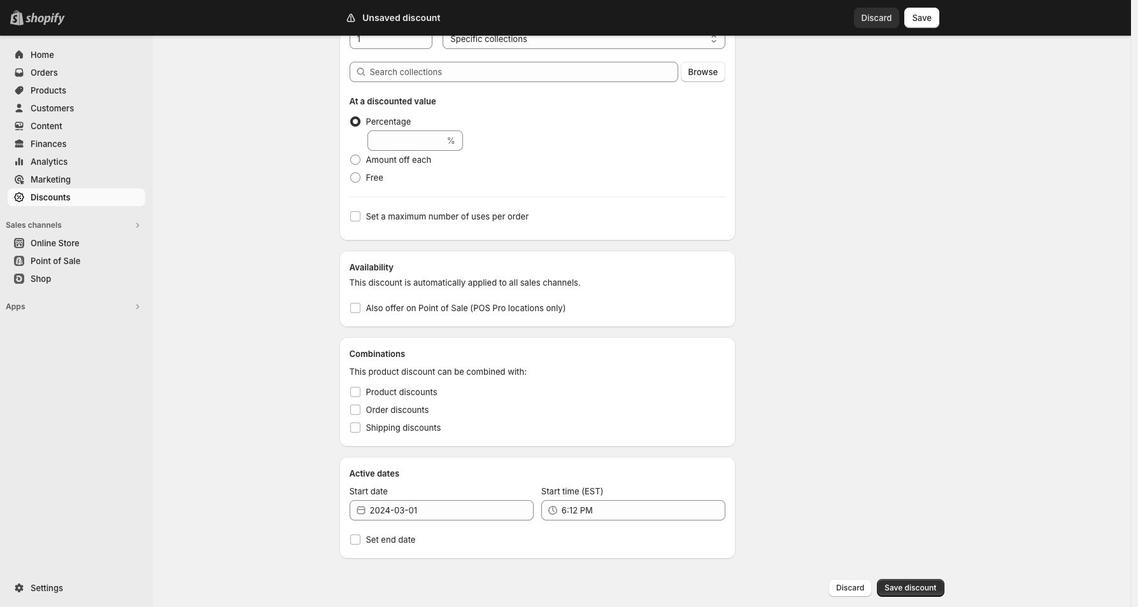 Task type: describe. For each thing, give the bounding box(es) containing it.
shopify image
[[25, 13, 65, 25]]

Search collections text field
[[370, 62, 678, 82]]



Task type: vqa. For each thing, say whether or not it's contained in the screenshot.
'receive'
no



Task type: locate. For each thing, give the bounding box(es) containing it.
YYYY-MM-DD text field
[[370, 501, 534, 521]]

Enter time text field
[[562, 501, 726, 521]]

None text field
[[350, 29, 433, 49], [367, 131, 445, 151], [350, 29, 433, 49], [367, 131, 445, 151]]



